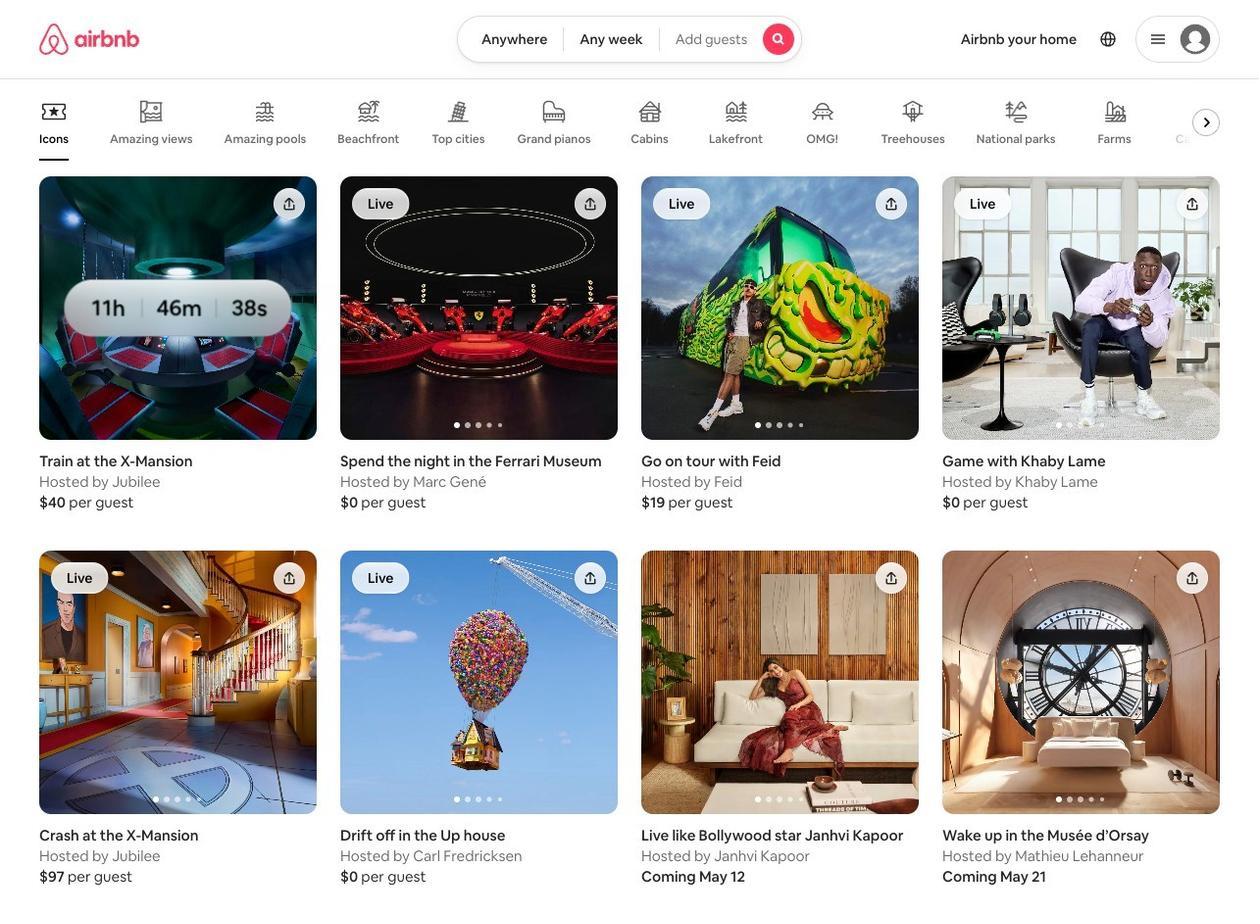Task type: vqa. For each thing, say whether or not it's contained in the screenshot.
topmost Airbnb.org
no



Task type: locate. For each thing, give the bounding box(es) containing it.
profile element
[[826, 0, 1220, 78]]

group
[[39, 84, 1228, 161], [39, 177, 317, 440], [340, 177, 618, 440], [641, 177, 919, 440], [942, 177, 1220, 440], [39, 551, 317, 815], [340, 551, 618, 815], [641, 551, 919, 815], [942, 551, 1220, 815]]

None search field
[[457, 16, 802, 63]]



